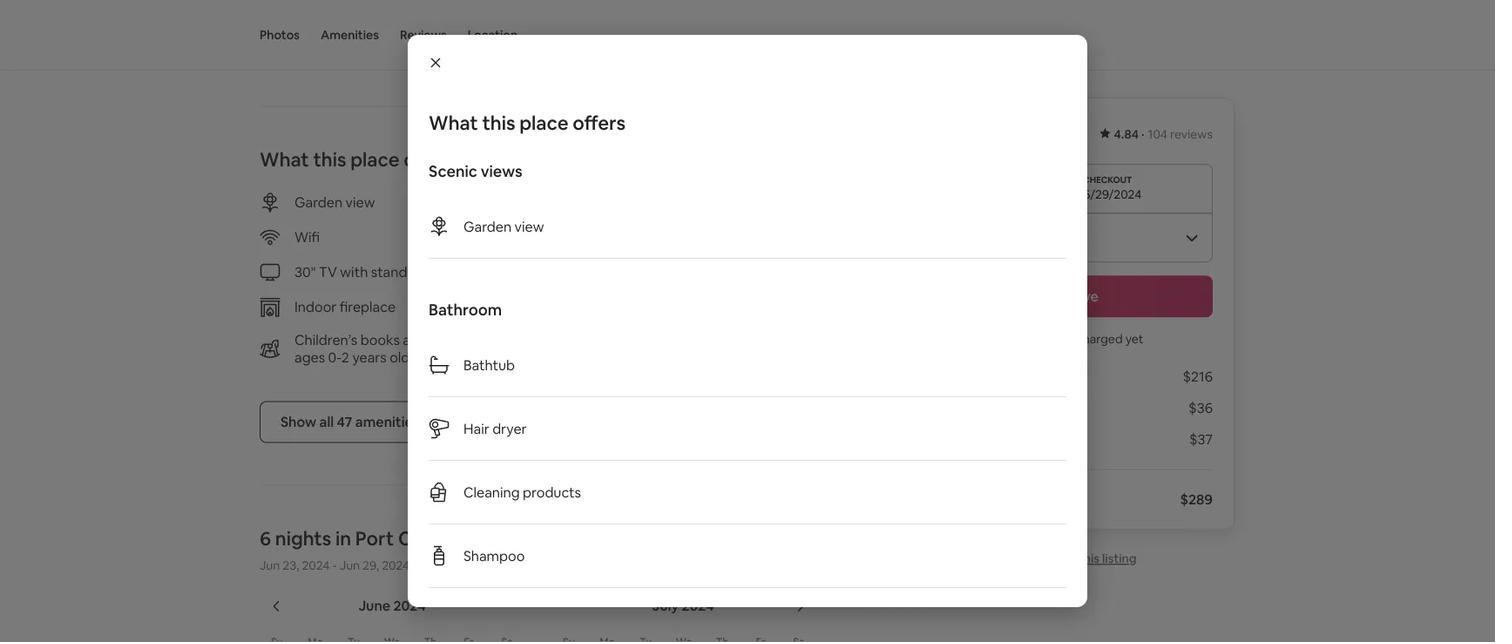 Task type: locate. For each thing, give the bounding box(es) containing it.
$37
[[1190, 431, 1213, 448]]

view down views
[[515, 217, 544, 235]]

30" tv with standard cable
[[295, 263, 466, 281]]

this inside dialog
[[482, 110, 516, 135]]

4.84 · 104 reviews
[[1114, 126, 1213, 142]]

place up views
[[520, 110, 569, 135]]

2024
[[302, 558, 330, 573], [382, 558, 410, 573], [394, 597, 426, 615], [682, 597, 714, 615]]

tv
[[319, 263, 337, 281]]

1 horizontal spatial what
[[429, 110, 478, 135]]

this up wifi
[[313, 147, 346, 172]]

this for view
[[313, 147, 346, 172]]

jun right -
[[340, 558, 360, 573]]

cable
[[432, 263, 466, 281]]

place for garden view
[[351, 147, 400, 172]]

what up scenic
[[429, 110, 478, 135]]

listing
[[1102, 551, 1137, 567]]

garden view up wifi
[[295, 194, 375, 212]]

1 jun from the left
[[260, 558, 280, 573]]

this
[[482, 110, 516, 135], [313, 147, 346, 172], [1079, 551, 1100, 567]]

1 horizontal spatial jun
[[340, 558, 360, 573]]

2 vertical spatial this
[[1079, 551, 1100, 567]]

place left scenic
[[351, 147, 400, 172]]

0 horizontal spatial garden view
[[295, 194, 375, 212]]

reserve button
[[932, 276, 1213, 318]]

offers
[[573, 110, 626, 135], [404, 147, 457, 172]]

place
[[520, 110, 569, 135], [351, 147, 400, 172]]

this left listing
[[1079, 551, 1100, 567]]

1 horizontal spatial view
[[515, 217, 544, 235]]

what this place offers inside dialog
[[429, 110, 626, 135]]

view
[[346, 194, 375, 212], [515, 217, 544, 235]]

place inside what this place offers dialog
[[520, 110, 569, 135]]

show
[[281, 413, 317, 431]]

view up the 'with'
[[346, 194, 375, 212]]

scenic
[[429, 161, 477, 182]]

0 vertical spatial garden
[[295, 194, 343, 212]]

view inside what this place offers dialog
[[515, 217, 544, 235]]

0 vertical spatial what this place offers
[[429, 110, 626, 135]]

$216
[[1183, 368, 1213, 386]]

jun left 23,
[[260, 558, 280, 573]]

1 horizontal spatial offers
[[573, 110, 626, 135]]

offers for views
[[573, 110, 626, 135]]

0 vertical spatial place
[[520, 110, 569, 135]]

fireplace
[[340, 298, 396, 316]]

garden view
[[295, 194, 375, 212], [464, 217, 544, 235]]

hair
[[464, 420, 489, 438]]

0 horizontal spatial garden
[[295, 194, 343, 212]]

bathtub
[[464, 356, 515, 374]]

what for garden
[[260, 147, 309, 172]]

place for scenic views
[[520, 110, 569, 135]]

0 horizontal spatial place
[[351, 147, 400, 172]]

0 vertical spatial this
[[482, 110, 516, 135]]

1 horizontal spatial this
[[482, 110, 516, 135]]

july 2024
[[652, 597, 714, 615]]

0 horizontal spatial view
[[346, 194, 375, 212]]

1 vertical spatial what this place offers
[[260, 147, 457, 172]]

reviews
[[1171, 126, 1213, 142]]

this up views
[[482, 110, 516, 135]]

1 vertical spatial view
[[515, 217, 544, 235]]

0 horizontal spatial this
[[313, 147, 346, 172]]

4.84
[[1114, 126, 1139, 142]]

photos
[[260, 27, 300, 43]]

indoor
[[295, 298, 337, 316]]

1 horizontal spatial garden
[[464, 217, 512, 235]]

what
[[429, 110, 478, 135], [260, 147, 309, 172]]

what this place offers
[[429, 110, 626, 135], [260, 147, 457, 172]]

1 vertical spatial offers
[[404, 147, 457, 172]]

1 vertical spatial garden view
[[464, 217, 544, 235]]

1 vertical spatial this
[[313, 147, 346, 172]]

2024 left -
[[302, 558, 330, 573]]

report this listing
[[1036, 551, 1137, 567]]

nights
[[275, 527, 331, 551]]

1 vertical spatial what
[[260, 147, 309, 172]]

calendar application
[[239, 578, 1415, 642]]

location button
[[468, 0, 518, 70]]

$36
[[1189, 399, 1213, 417]]

show all 47 amenities button
[[260, 402, 441, 443]]

cleaning products
[[464, 483, 581, 501]]

what for scenic
[[429, 110, 478, 135]]

report this listing button
[[1008, 551, 1137, 567]]

1 vertical spatial garden
[[464, 217, 512, 235]]

0 horizontal spatial what
[[260, 147, 309, 172]]

0 horizontal spatial jun
[[260, 558, 280, 573]]

location
[[468, 27, 518, 43]]

0 horizontal spatial offers
[[404, 147, 457, 172]]

0 vertical spatial what
[[429, 110, 478, 135]]

what inside what this place offers dialog
[[429, 110, 478, 135]]

garden up wifi
[[295, 194, 343, 212]]

garden view down views
[[464, 217, 544, 235]]

yet
[[1126, 332, 1144, 347]]

1 horizontal spatial garden view
[[464, 217, 544, 235]]

jun
[[260, 558, 280, 573], [340, 558, 360, 573]]

indoor fireplace
[[295, 298, 396, 316]]

reserve
[[1046, 288, 1099, 305]]

1 horizontal spatial place
[[520, 110, 569, 135]]

offers inside dialog
[[573, 110, 626, 135]]

2024 right "june"
[[394, 597, 426, 615]]

1 vertical spatial place
[[351, 147, 400, 172]]

2
[[342, 349, 349, 367]]

children's books and toys for ages 0-2 years old
[[295, 331, 479, 367]]

·
[[1142, 126, 1145, 142]]

0 vertical spatial offers
[[573, 110, 626, 135]]

shampoo
[[464, 547, 525, 565]]

what up wifi
[[260, 147, 309, 172]]

amenities
[[355, 413, 420, 431]]

and
[[403, 331, 427, 349]]

what this place offers dialog
[[408, 35, 1088, 642]]

garden
[[295, 194, 343, 212], [464, 217, 512, 235]]

this for views
[[482, 110, 516, 135]]

garden down scenic views
[[464, 217, 512, 235]]



Task type: describe. For each thing, give the bounding box(es) containing it.
june
[[359, 597, 391, 615]]

coquitlam
[[398, 527, 493, 551]]

views
[[481, 161, 523, 182]]

2 jun from the left
[[340, 558, 360, 573]]

ages
[[295, 349, 325, 367]]

be
[[1059, 332, 1074, 347]]

children's
[[295, 331, 358, 349]]

-
[[332, 558, 337, 573]]

you won't be charged yet
[[1001, 332, 1144, 347]]

june 2024
[[359, 597, 426, 615]]

reviews
[[400, 27, 447, 43]]

6/29/2024 button
[[932, 164, 1213, 213]]

what this place offers for views
[[429, 110, 626, 135]]

won't
[[1025, 332, 1056, 347]]

2 horizontal spatial this
[[1079, 551, 1100, 567]]

reviews button
[[400, 0, 447, 70]]

2024 right 29, on the bottom left of page
[[382, 558, 410, 573]]

bathroom
[[429, 300, 502, 320]]

charged
[[1076, 332, 1123, 347]]

books
[[361, 331, 400, 349]]

garden view inside what this place offers dialog
[[464, 217, 544, 235]]

port
[[355, 527, 394, 551]]

you
[[1001, 332, 1022, 347]]

photos button
[[260, 0, 300, 70]]

standard
[[371, 263, 428, 281]]

in
[[335, 527, 351, 551]]

23,
[[283, 558, 299, 573]]

wifi
[[295, 229, 320, 246]]

amenities
[[321, 27, 379, 43]]

6
[[260, 527, 271, 551]]

what this place offers for view
[[260, 147, 457, 172]]

104
[[1148, 126, 1168, 142]]

years
[[352, 349, 387, 367]]

for
[[461, 331, 479, 349]]

old
[[390, 349, 410, 367]]

amenities button
[[321, 0, 379, 70]]

2024 right july
[[682, 597, 714, 615]]

cleaning
[[464, 483, 520, 501]]

offers for view
[[404, 147, 457, 172]]

toys
[[430, 331, 458, 349]]

30"
[[295, 263, 316, 281]]

29,
[[363, 558, 379, 573]]

all
[[320, 413, 334, 431]]

scenic views
[[429, 161, 523, 182]]

hair dryer
[[464, 420, 527, 438]]

0 vertical spatial garden view
[[295, 194, 375, 212]]

products
[[523, 483, 581, 501]]

show all 47 amenities
[[281, 413, 420, 431]]

0-
[[328, 349, 342, 367]]

july
[[652, 597, 679, 615]]

report
[[1036, 551, 1076, 567]]

with
[[340, 263, 368, 281]]

dryer
[[493, 420, 527, 438]]

47
[[337, 413, 352, 431]]

0 vertical spatial view
[[346, 194, 375, 212]]

6 nights in port coquitlam jun 23, 2024 - jun 29, 2024
[[260, 527, 493, 573]]

6/29/2024
[[1084, 187, 1142, 203]]

$289
[[1180, 491, 1213, 509]]

garden inside what this place offers dialog
[[464, 217, 512, 235]]



Task type: vqa. For each thing, say whether or not it's contained in the screenshot.
'4.8 out of 5 average rating,  636 reviews' image
no



